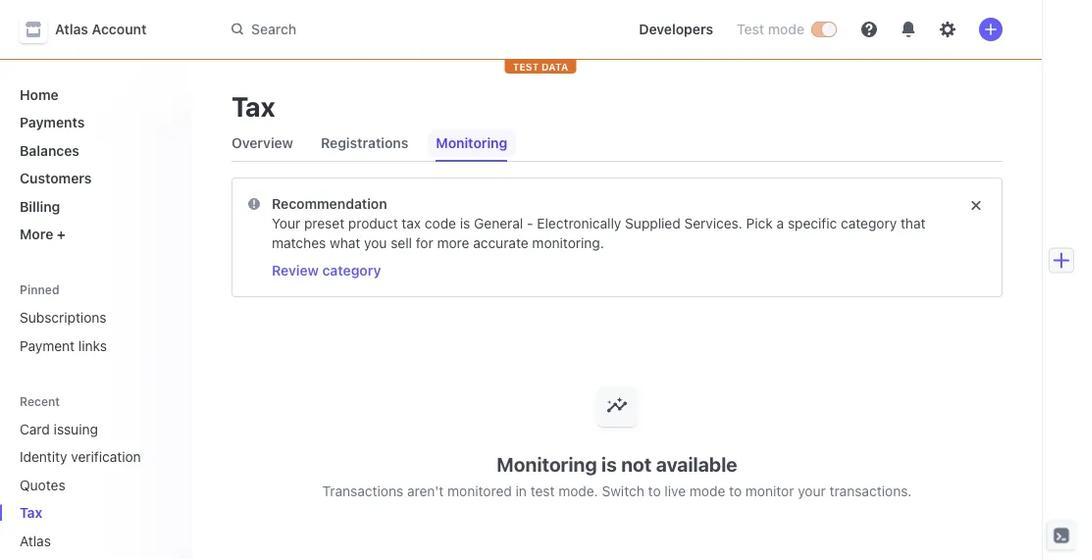 Task type: locate. For each thing, give the bounding box(es) containing it.
tax down the quotes
[[20, 505, 42, 521]]

billing
[[20, 198, 60, 214]]

to
[[648, 483, 661, 499], [729, 483, 742, 499]]

0 horizontal spatial is
[[460, 215, 470, 232]]

switch
[[602, 483, 644, 499]]

1 horizontal spatial atlas
[[55, 21, 88, 37]]

1 horizontal spatial is
[[601, 452, 617, 475]]

1 vertical spatial monitoring
[[497, 452, 597, 475]]

subscriptions link
[[12, 302, 177, 334]]

1 vertical spatial atlas
[[20, 533, 51, 549]]

atlas left the account
[[55, 21, 88, 37]]

code
[[425, 215, 456, 232]]

live
[[665, 483, 686, 499]]

1 vertical spatial mode
[[690, 483, 725, 499]]

card
[[20, 421, 50, 437]]

specific
[[788, 215, 837, 232]]

mode
[[768, 21, 804, 37], [690, 483, 725, 499]]

mode down available
[[690, 483, 725, 499]]

card issuing
[[20, 421, 98, 437]]

sell
[[391, 235, 412, 251]]

customers
[[20, 170, 92, 186]]

atlas inside atlas "link"
[[20, 533, 51, 549]]

that
[[901, 215, 926, 232]]

category inside recommendation your preset product tax code is general - electronically supplied services. pick a specific category that matches what you sell for more accurate monitoring.
[[841, 215, 897, 232]]

1 horizontal spatial category
[[841, 215, 897, 232]]

1 vertical spatial category
[[322, 262, 381, 279]]

atlas down tax link
[[20, 533, 51, 549]]

to left monitor on the bottom right
[[729, 483, 742, 499]]

review category
[[272, 262, 381, 279]]

tab list containing overview
[[224, 126, 1003, 162]]

monitor
[[745, 483, 794, 499]]

payment links
[[20, 337, 107, 354]]

atlas account button
[[20, 16, 166, 43]]

monitoring inside monitoring is not available transactions aren't monitored in test mode. switch to live mode to monitor your transactions.
[[497, 452, 597, 475]]

available
[[656, 452, 737, 475]]

0 horizontal spatial to
[[648, 483, 661, 499]]

1 horizontal spatial to
[[729, 483, 742, 499]]

0 vertical spatial mode
[[768, 21, 804, 37]]

supplied
[[625, 215, 681, 232]]

1 vertical spatial tax
[[20, 505, 42, 521]]

tax inside recent element
[[20, 505, 42, 521]]

recent element
[[0, 413, 192, 557]]

pick
[[746, 215, 773, 232]]

balances link
[[12, 134, 177, 166]]

0 horizontal spatial atlas
[[20, 533, 51, 549]]

tax
[[232, 90, 275, 122], [20, 505, 42, 521]]

0 vertical spatial monitoring
[[436, 135, 507, 151]]

0 vertical spatial is
[[460, 215, 470, 232]]

recent navigation links element
[[0, 385, 192, 557]]

test
[[513, 61, 539, 72]]

atlas inside atlas account button
[[55, 21, 88, 37]]

mode right the test
[[768, 21, 804, 37]]

0 vertical spatial atlas
[[55, 21, 88, 37]]

0 horizontal spatial category
[[322, 262, 381, 279]]

test mode
[[737, 21, 804, 37]]

category left "that"
[[841, 215, 897, 232]]

is left "not"
[[601, 452, 617, 475]]

monitoring inside tab
[[436, 135, 507, 151]]

monitoring for monitoring is not available transactions aren't monitored in test mode. switch to live mode to monitor your transactions.
[[497, 452, 597, 475]]

account
[[92, 21, 147, 37]]

recommendation
[[272, 196, 387, 212]]

1 horizontal spatial tax
[[232, 90, 275, 122]]

tab list
[[224, 126, 1003, 162]]

category down the what
[[322, 262, 381, 279]]

payment links link
[[12, 330, 177, 362]]

services.
[[684, 215, 742, 232]]

0 vertical spatial tax
[[232, 90, 275, 122]]

balances
[[20, 142, 79, 158]]

is
[[460, 215, 470, 232], [601, 452, 617, 475]]

customers link
[[12, 162, 177, 194]]

what
[[330, 235, 360, 251]]

monitoring
[[436, 135, 507, 151], [497, 452, 597, 475]]

0 horizontal spatial tax
[[20, 505, 42, 521]]

0 horizontal spatial mode
[[690, 483, 725, 499]]

monitoring up test
[[497, 452, 597, 475]]

0 vertical spatial category
[[841, 215, 897, 232]]

product
[[348, 215, 398, 232]]

is up more
[[460, 215, 470, 232]]

transactions.
[[829, 483, 912, 499]]

quotes
[[20, 477, 65, 493]]

subscriptions
[[20, 310, 106, 326]]

monitoring up 'general'
[[436, 135, 507, 151]]

atlas
[[55, 21, 88, 37], [20, 533, 51, 549]]

help image
[[861, 22, 877, 37]]

is inside monitoring is not available transactions aren't monitored in test mode. switch to live mode to monitor your transactions.
[[601, 452, 617, 475]]

to left live
[[648, 483, 661, 499]]

1 vertical spatial is
[[601, 452, 617, 475]]

1 to from the left
[[648, 483, 661, 499]]

monitoring for monitoring
[[436, 135, 507, 151]]

for
[[416, 235, 433, 251]]

1 horizontal spatial mode
[[768, 21, 804, 37]]

tax up overview
[[232, 90, 275, 122]]

your
[[798, 483, 826, 499]]

test data
[[513, 61, 568, 72]]

tax link
[[12, 497, 149, 529]]

search
[[251, 21, 296, 37]]

transactions
[[322, 483, 403, 499]]

close image
[[970, 200, 982, 211]]

not
[[621, 452, 652, 475]]

overview link
[[224, 129, 301, 157]]

2 to from the left
[[729, 483, 742, 499]]

more
[[437, 235, 469, 251]]

mode inside monitoring is not available transactions aren't monitored in test mode. switch to live mode to monitor your transactions.
[[690, 483, 725, 499]]

home
[[20, 86, 59, 103]]

category
[[841, 215, 897, 232], [322, 262, 381, 279]]

test
[[530, 483, 555, 499]]



Task type: vqa. For each thing, say whether or not it's contained in the screenshot.
Trust to the right
no



Task type: describe. For each thing, give the bounding box(es) containing it.
identity verification
[[20, 449, 141, 465]]

category inside review category button
[[322, 262, 381, 279]]

monitored
[[447, 483, 512, 499]]

registrations
[[321, 135, 408, 151]]

recent
[[20, 394, 60, 408]]

registrations link
[[313, 129, 416, 157]]

atlas for atlas
[[20, 533, 51, 549]]

a
[[777, 215, 784, 232]]

monitoring link
[[428, 129, 515, 157]]

pinned navigation links element
[[12, 274, 181, 362]]

+
[[57, 226, 66, 242]]

is inside recommendation your preset product tax code is general - electronically supplied services. pick a specific category that matches what you sell for more accurate monitoring.
[[460, 215, 470, 232]]

Search text field
[[220, 12, 608, 47]]

review
[[272, 262, 319, 279]]

monitoring.
[[532, 235, 604, 251]]

in
[[516, 483, 527, 499]]

preset
[[304, 215, 344, 232]]

recommendation your preset product tax code is general - electronically supplied services. pick a specific category that matches what you sell for more accurate monitoring.
[[272, 196, 926, 251]]

your
[[272, 215, 300, 232]]

matches
[[272, 235, 326, 251]]

billing link
[[12, 190, 177, 222]]

pinned
[[20, 283, 59, 297]]

core navigation links element
[[12, 78, 177, 250]]

you
[[364, 235, 387, 251]]

-
[[527, 215, 533, 232]]

settings image
[[940, 22, 956, 37]]

developers
[[639, 21, 713, 37]]

issuing
[[54, 421, 98, 437]]

tax
[[402, 215, 421, 232]]

mode.
[[558, 483, 598, 499]]

identity
[[20, 449, 67, 465]]

developers link
[[631, 14, 721, 45]]

atlas link
[[12, 525, 149, 557]]

identity verification link
[[12, 441, 149, 473]]

pinned element
[[12, 302, 177, 362]]

data
[[541, 61, 568, 72]]

review category button
[[272, 261, 381, 281]]

accurate
[[473, 235, 528, 251]]

payment
[[20, 337, 75, 354]]

atlas for atlas account
[[55, 21, 88, 37]]

aren't
[[407, 483, 444, 499]]

atlas account
[[55, 21, 147, 37]]

test
[[737, 21, 764, 37]]

monitoring tab
[[428, 126, 515, 161]]

payments link
[[12, 106, 177, 138]]

Search search field
[[220, 12, 608, 47]]

links
[[78, 337, 107, 354]]

card issuing link
[[12, 413, 149, 445]]

overview
[[232, 135, 293, 151]]

home link
[[12, 78, 177, 110]]

payments
[[20, 114, 85, 130]]

monitoring is not available transactions aren't monitored in test mode. switch to live mode to monitor your transactions.
[[322, 452, 912, 499]]

general
[[474, 215, 523, 232]]

electronically
[[537, 215, 621, 232]]

more
[[20, 226, 53, 242]]

verification
[[71, 449, 141, 465]]

more +
[[20, 226, 66, 242]]

quotes link
[[12, 469, 149, 501]]



